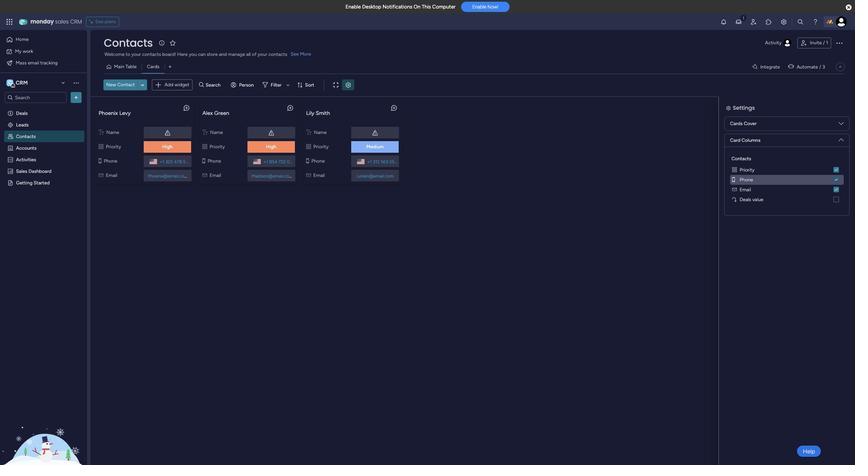 Task type: describe. For each thing, give the bounding box(es) containing it.
monday sales crm
[[30, 18, 82, 26]]

email
[[28, 60, 39, 66]]

workspace options image
[[73, 79, 80, 86]]

deals value for v2 lookup arrow image
[[740, 212, 763, 217]]

person
[[239, 82, 254, 88]]

sales dashboard
[[16, 168, 52, 174]]

leilani@email.com
[[357, 173, 394, 179]]

board!
[[162, 52, 176, 57]]

+1 854 722 0499
[[264, 159, 297, 164]]

enable desktop notifications on this computer
[[346, 4, 456, 10]]

automate
[[797, 64, 818, 70]]

478
[[174, 159, 182, 164]]

settings for phone option for v2 lookup arrow icon
[[733, 104, 755, 112]]

sort button
[[294, 80, 318, 91]]

add to favorites image
[[169, 39, 176, 46]]

sales
[[55, 18, 69, 26]]

priority option for v2 mobile phone icon in the phone option
[[730, 165, 844, 175]]

1 vertical spatial cards cover
[[730, 136, 756, 141]]

mass email tracking button
[[4, 58, 73, 68]]

leilani@email.com link
[[355, 173, 395, 179]]

activities
[[16, 157, 36, 163]]

add view image
[[169, 64, 171, 69]]

enable now!
[[472, 4, 498, 10]]

my work button
[[4, 46, 73, 57]]

1 your from the left
[[131, 52, 141, 57]]

public dashboard image
[[7, 168, 14, 174]]

more
[[300, 51, 311, 57]]

name for smith
[[314, 130, 327, 135]]

madison@email.com link
[[250, 173, 294, 179]]

v2 status outline image for phoenix levy
[[99, 144, 103, 150]]

2 vertical spatial cards
[[730, 136, 743, 141]]

home button
[[4, 34, 73, 45]]

mass
[[16, 60, 27, 66]]

dapulse close image
[[846, 4, 852, 11]]

854
[[269, 159, 277, 164]]

table
[[125, 64, 137, 70]]

christina overa image
[[836, 16, 847, 27]]

workspace image
[[6, 79, 13, 87]]

lottie animation image
[[0, 397, 87, 466]]

sales
[[16, 168, 27, 174]]

invite
[[810, 40, 822, 46]]

welcome to your contacts board! here you can store and manage all of your contacts see more
[[104, 51, 311, 57]]

v2 email column image inside row group
[[306, 173, 311, 178]]

medium
[[366, 144, 384, 150]]

priority for columns
[[740, 167, 755, 173]]

main table
[[114, 64, 137, 70]]

new contact button
[[103, 80, 138, 91]]

1
[[826, 40, 828, 46]]

dapulse dropdown down arrow image
[[839, 135, 844, 142]]

help
[[803, 448, 815, 455]]

1 vertical spatial cover
[[744, 136, 756, 141]]

manage
[[228, 52, 245, 57]]

my work
[[15, 48, 33, 54]]

0 vertical spatial options image
[[835, 39, 844, 47]]

email option for v2 lookup arrow icon
[[730, 185, 844, 195]]

2 your from the left
[[258, 52, 267, 57]]

see plans
[[95, 19, 116, 25]]

here
[[177, 52, 188, 57]]

levy
[[119, 110, 131, 116]]

list box containing deals
[[0, 106, 87, 281]]

+1 312 563 2541 link
[[365, 157, 399, 166]]

activity
[[765, 40, 782, 46]]

+1 854 722 0499 link
[[261, 157, 297, 166]]

widget
[[175, 82, 189, 88]]

dapulse integrations image
[[753, 64, 758, 69]]

you
[[189, 52, 197, 57]]

0 vertical spatial crm
[[70, 18, 82, 26]]

cards inside button
[[147, 64, 159, 70]]

filter
[[271, 82, 282, 88]]

Contacts field
[[102, 35, 155, 51]]

/ for 3
[[820, 64, 821, 70]]

all
[[246, 52, 251, 57]]

phoenix levy
[[99, 110, 131, 116]]

email for lily
[[313, 173, 325, 178]]

phone for lily
[[311, 158, 325, 164]]

v2 mobile phone image for lily smith
[[306, 158, 309, 164]]

main content containing settings
[[90, 96, 855, 466]]

v2 lookup arrow image
[[732, 211, 737, 218]]

1 vertical spatial card columns
[[730, 152, 760, 158]]

value for v2 lookup arrow icon
[[753, 197, 764, 203]]

arrow down image
[[284, 81, 292, 89]]

0 vertical spatial cover
[[744, 121, 757, 127]]

see inside button
[[95, 19, 103, 25]]

collapse board header image
[[838, 64, 843, 70]]

phoenix
[[99, 110, 118, 116]]

help image
[[812, 18, 819, 25]]

started
[[34, 180, 50, 186]]

dapulse text column image for alex green
[[202, 130, 208, 135]]

phone option for v2 lookup arrow icon
[[730, 175, 844, 185]]

add widget button
[[152, 80, 192, 90]]

+1 for green
[[264, 159, 268, 164]]

contacts heading for card columns's v2 status outline image
[[732, 155, 751, 162]]

and
[[219, 52, 227, 57]]

563
[[381, 159, 388, 164]]

home
[[16, 37, 29, 42]]

1 vertical spatial card
[[730, 152, 740, 158]]

plans
[[105, 19, 116, 25]]

store
[[207, 52, 218, 57]]

2 contacts from the left
[[268, 52, 287, 57]]

this
[[422, 4, 431, 10]]

workspace selection element
[[6, 79, 29, 88]]

v2 lookup arrow image
[[732, 196, 737, 203]]

person button
[[228, 80, 258, 91]]

tracking
[[40, 60, 58, 66]]

325
[[165, 159, 173, 164]]

my
[[15, 48, 22, 54]]

show board description image
[[158, 40, 166, 46]]

high for alex green
[[266, 144, 276, 150]]

Search field
[[204, 80, 224, 90]]

v2 mobile phone image inside phone option
[[732, 191, 737, 198]]

now!
[[488, 4, 498, 10]]

public board image
[[7, 180, 14, 186]]

3
[[823, 64, 825, 70]]

v2 status outline image for alex green
[[202, 144, 207, 150]]

v2 search image
[[199, 81, 204, 89]]

new
[[106, 82, 116, 88]]

filter button
[[260, 80, 292, 91]]

smith
[[316, 110, 330, 116]]

crm inside workspace selection element
[[16, 80, 28, 86]]

priority for green
[[210, 144, 225, 150]]

v2 email column image for alex green
[[202, 173, 207, 178]]

of
[[252, 52, 257, 57]]

dapulse dropdown down arrow image
[[839, 121, 844, 129]]

phone option for v2 lookup arrow image
[[730, 190, 844, 200]]

+1 325 478 5698
[[160, 159, 193, 164]]

enable now! button
[[461, 2, 510, 12]]

inbox image
[[735, 18, 742, 25]]



Task type: vqa. For each thing, say whether or not it's contained in the screenshot.


Task type: locate. For each thing, give the bounding box(es) containing it.
name down lily smith
[[314, 130, 327, 135]]

/ left '3'
[[820, 64, 821, 70]]

new contact
[[106, 82, 135, 88]]

lottie animation element
[[0, 397, 87, 466]]

notifications image
[[720, 18, 727, 25]]

+1 left 312
[[367, 159, 372, 164]]

0 vertical spatial card
[[730, 137, 741, 143]]

crm right workspace icon
[[16, 80, 28, 86]]

0499
[[287, 159, 297, 164]]

5698
[[183, 159, 193, 164]]

deals value right v2 lookup arrow image
[[740, 212, 763, 217]]

1 vertical spatial v2 email column image
[[732, 186, 737, 193]]

1 horizontal spatial name
[[210, 130, 223, 135]]

dapulse text column image for lily smith
[[306, 130, 312, 135]]

0 vertical spatial see
[[95, 19, 103, 25]]

1 v2 email column image from the left
[[99, 173, 103, 178]]

to
[[126, 52, 130, 57]]

contacts heading for the bottommost v2 status outline image
[[731, 170, 751, 177]]

row group
[[93, 100, 716, 190]]

integrate
[[760, 64, 780, 70]]

0 horizontal spatial options image
[[73, 94, 80, 101]]

phoenix@email.com link
[[146, 173, 189, 179]]

name
[[106, 130, 119, 135], [210, 130, 223, 135], [314, 130, 327, 135]]

deals value option for email option associated with v2 lookup arrow image
[[730, 209, 844, 219]]

high for phoenix levy
[[162, 144, 173, 150]]

2 dapulse text column image from the left
[[202, 130, 208, 135]]

v2 status outline image for lily smith
[[306, 144, 311, 150]]

0 horizontal spatial enable
[[346, 4, 361, 10]]

3 +1 from the left
[[367, 159, 372, 164]]

green
[[214, 110, 229, 116]]

phone for phoenix
[[104, 158, 117, 164]]

1 vertical spatial /
[[820, 64, 821, 70]]

0 horizontal spatial your
[[131, 52, 141, 57]]

0 vertical spatial v2 status outline image
[[306, 144, 311, 150]]

phone for alex
[[208, 158, 221, 164]]

email option
[[730, 185, 844, 195], [730, 200, 844, 209]]

v2 mobile phone image
[[99, 158, 101, 164], [306, 158, 309, 164], [732, 176, 737, 184]]

2 horizontal spatial dapulse text column image
[[306, 130, 312, 135]]

apps image
[[765, 18, 772, 25]]

1 horizontal spatial crm
[[70, 18, 82, 26]]

email option for v2 lookup arrow image
[[730, 200, 844, 209]]

cards button
[[142, 61, 165, 72]]

1 horizontal spatial +1
[[264, 159, 268, 164]]

high
[[162, 144, 173, 150], [266, 144, 276, 150]]

/
[[823, 40, 825, 46], [820, 64, 821, 70]]

list box
[[0, 106, 87, 281]]

0 horizontal spatial v2 mobile phone image
[[99, 158, 101, 164]]

v2 status outline image for card columns
[[732, 166, 737, 174]]

1 horizontal spatial options image
[[835, 39, 844, 47]]

v2 email column image
[[306, 173, 311, 178], [732, 186, 737, 193], [732, 201, 737, 208]]

1 vertical spatial email option
[[730, 200, 844, 209]]

select product image
[[6, 18, 13, 25]]

v2 email column image for phoenix levy
[[99, 173, 103, 178]]

1 vertical spatial crm
[[16, 80, 28, 86]]

notifications
[[383, 4, 412, 10]]

angle down image
[[141, 83, 144, 88]]

Search in workspace field
[[14, 94, 57, 102]]

contacts heading
[[732, 155, 751, 162], [731, 170, 751, 177]]

v2 email column image
[[99, 173, 103, 178], [202, 173, 207, 178]]

deals right v2 lookup arrow image
[[740, 212, 751, 217]]

1 vertical spatial priority option
[[730, 180, 844, 190]]

1 vertical spatial columns
[[741, 152, 760, 158]]

1 vertical spatial deals value option
[[730, 209, 844, 219]]

0 vertical spatial columns
[[742, 137, 761, 143]]

1 dapulse text column image from the left
[[99, 130, 104, 135]]

0 horizontal spatial high
[[162, 144, 173, 150]]

1 horizontal spatial v2 mobile phone image
[[306, 158, 309, 164]]

0 vertical spatial priority option
[[730, 165, 844, 175]]

row group containing phoenix levy
[[93, 100, 716, 190]]

value right v2 lookup arrow icon
[[753, 197, 764, 203]]

cards cover
[[730, 121, 757, 127], [730, 136, 756, 141]]

dapulse text column image for phoenix levy
[[99, 130, 104, 135]]

1 vertical spatial deals value
[[740, 212, 763, 217]]

0 vertical spatial /
[[823, 40, 825, 46]]

0 vertical spatial contacts heading
[[732, 155, 751, 162]]

high up '325'
[[162, 144, 173, 150]]

getting
[[16, 180, 32, 186]]

2 v2 email column image from the left
[[202, 173, 207, 178]]

0 vertical spatial v2 email column image
[[306, 173, 311, 178]]

add
[[165, 82, 173, 88]]

2 name from the left
[[210, 130, 223, 135]]

v2 email column image for priority option corresponding to v2 mobile phone icon in the phone option
[[732, 186, 737, 193]]

value for v2 lookup arrow image
[[752, 212, 763, 217]]

enable for enable now!
[[472, 4, 487, 10]]

priority option
[[730, 165, 844, 175], [730, 180, 844, 190]]

1 vertical spatial v2 status outline image
[[732, 166, 737, 174]]

v2 mobile phone image for phoenix levy
[[99, 158, 101, 164]]

see more link
[[290, 51, 312, 58]]

priority for levy
[[106, 144, 121, 150]]

dashboard
[[28, 168, 52, 174]]

1 horizontal spatial contacts
[[268, 52, 287, 57]]

main table button
[[103, 61, 142, 72]]

name for green
[[210, 130, 223, 135]]

contacts left see more link on the left top
[[268, 52, 287, 57]]

v2 email column image for v2 mobile phone image inside the phone option priority option
[[732, 201, 737, 208]]

settings for phone option corresponding to v2 lookup arrow image
[[733, 115, 755, 122]]

+1 left '325'
[[160, 159, 164, 164]]

2 +1 from the left
[[264, 159, 268, 164]]

invite / 1
[[810, 40, 828, 46]]

phone option
[[730, 175, 844, 185], [730, 190, 844, 200]]

lily
[[306, 110, 314, 116]]

contacts group
[[730, 155, 844, 205], [730, 165, 844, 205], [730, 170, 844, 219], [730, 180, 844, 219]]

contacts up cards button
[[142, 52, 161, 57]]

see plans button
[[86, 17, 119, 27]]

madison@email.com
[[252, 173, 293, 179]]

settings
[[733, 104, 755, 112], [733, 115, 755, 122]]

columns
[[742, 137, 761, 143], [741, 152, 760, 158]]

1 horizontal spatial v2 email column image
[[202, 173, 207, 178]]

1 horizontal spatial enable
[[472, 4, 487, 10]]

312
[[373, 159, 380, 164]]

2 horizontal spatial name
[[314, 130, 327, 135]]

invite members image
[[750, 18, 757, 25]]

+1
[[160, 159, 164, 164], [264, 159, 268, 164], [367, 159, 372, 164]]

+1 for levy
[[160, 159, 164, 164]]

/ inside button
[[823, 40, 825, 46]]

c
[[8, 80, 12, 86]]

1 horizontal spatial see
[[291, 51, 299, 57]]

v2 mobile phone image
[[202, 158, 205, 164], [732, 191, 737, 198]]

0 vertical spatial deals
[[16, 110, 28, 116]]

1 vertical spatial settings
[[733, 115, 755, 122]]

1 horizontal spatial v2 mobile phone image
[[732, 191, 737, 198]]

1 vertical spatial phone option
[[730, 190, 844, 200]]

name down the phoenix levy
[[106, 130, 119, 135]]

option
[[0, 107, 87, 108]]

0 horizontal spatial see
[[95, 19, 103, 25]]

autopilot image
[[788, 62, 794, 71]]

1 vertical spatial contacts heading
[[731, 170, 751, 177]]

v2 mobile phone image right the 5698
[[202, 158, 205, 164]]

name down alex green
[[210, 130, 223, 135]]

deals value for v2 lookup arrow icon
[[740, 197, 764, 203]]

1 vertical spatial deals
[[740, 197, 751, 203]]

activity button
[[763, 38, 795, 48]]

high up 854
[[266, 144, 276, 150]]

1 horizontal spatial your
[[258, 52, 267, 57]]

1 vertical spatial v2 mobile phone image
[[732, 191, 737, 198]]

0 vertical spatial cards cover
[[730, 121, 757, 127]]

priority
[[106, 144, 121, 150], [210, 144, 225, 150], [313, 144, 329, 150], [740, 167, 755, 173], [740, 182, 754, 188]]

main
[[114, 64, 124, 70]]

sort
[[305, 82, 314, 88]]

contacts
[[104, 35, 153, 51], [16, 133, 36, 139], [732, 156, 751, 162], [731, 171, 751, 176]]

deals value right v2 lookup arrow icon
[[740, 197, 764, 203]]

your right of
[[258, 52, 267, 57]]

0 horizontal spatial +1
[[160, 159, 164, 164]]

v2 status outline image
[[99, 144, 103, 150], [202, 144, 207, 150]]

alex
[[202, 110, 213, 116]]

1 contacts from the left
[[142, 52, 161, 57]]

crm
[[70, 18, 82, 26], [16, 80, 28, 86]]

2 high from the left
[[266, 144, 276, 150]]

emails settings image
[[781, 18, 787, 25]]

0 horizontal spatial v2 email column image
[[99, 173, 103, 178]]

getting started
[[16, 180, 50, 186]]

1 horizontal spatial /
[[823, 40, 825, 46]]

cards
[[147, 64, 159, 70], [730, 121, 743, 127], [730, 136, 743, 141]]

0 horizontal spatial name
[[106, 130, 119, 135]]

deals value
[[740, 197, 764, 203], [740, 212, 763, 217]]

desktop
[[362, 4, 381, 10]]

v2 status outline image
[[306, 144, 311, 150], [732, 166, 737, 174], [732, 181, 737, 188]]

0 vertical spatial cards
[[147, 64, 159, 70]]

0 vertical spatial phone option
[[730, 175, 844, 185]]

computer
[[432, 4, 456, 10]]

enable left desktop
[[346, 4, 361, 10]]

1 vertical spatial see
[[291, 51, 299, 57]]

alex green
[[202, 110, 229, 116]]

+1 left 854
[[264, 159, 268, 164]]

options image
[[835, 39, 844, 47], [73, 94, 80, 101]]

2 v2 status outline image from the left
[[202, 144, 207, 150]]

value
[[753, 197, 764, 203], [752, 212, 763, 217]]

1 horizontal spatial high
[[266, 144, 276, 150]]

email for alex
[[210, 173, 221, 178]]

v2 mobile phone image up v2 lookup arrow image
[[732, 191, 737, 198]]

on
[[414, 4, 421, 10]]

accounts
[[16, 145, 37, 151]]

1 horizontal spatial v2 status outline image
[[202, 144, 207, 150]]

deals value option
[[730, 195, 844, 205], [730, 209, 844, 219]]

0 vertical spatial card columns
[[730, 137, 761, 143]]

help button
[[797, 446, 821, 458]]

see
[[95, 19, 103, 25], [291, 51, 299, 57]]

name for levy
[[106, 130, 119, 135]]

0 vertical spatial v2 mobile phone image
[[202, 158, 205, 164]]

automate / 3
[[797, 64, 825, 70]]

0 horizontal spatial dapulse text column image
[[99, 130, 104, 135]]

1 vertical spatial cards
[[730, 121, 743, 127]]

0 vertical spatial deals value
[[740, 197, 764, 203]]

priority for smith
[[313, 144, 329, 150]]

priority option for v2 mobile phone image inside the phone option
[[730, 180, 844, 190]]

2 horizontal spatial +1
[[367, 159, 372, 164]]

work
[[23, 48, 33, 54]]

0 horizontal spatial /
[[820, 64, 821, 70]]

crm right sales
[[70, 18, 82, 26]]

0 vertical spatial value
[[753, 197, 764, 203]]

deals up leads at top left
[[16, 110, 28, 116]]

your right to
[[131, 52, 141, 57]]

1 vertical spatial options image
[[73, 94, 80, 101]]

enable left the now!
[[472, 4, 487, 10]]

0 vertical spatial settings
[[733, 104, 755, 112]]

cover
[[744, 121, 757, 127], [744, 136, 756, 141]]

enable for enable desktop notifications on this computer
[[346, 4, 361, 10]]

lily smith
[[306, 110, 330, 116]]

1 vertical spatial value
[[752, 212, 763, 217]]

3 dapulse text column image from the left
[[306, 130, 312, 135]]

0 horizontal spatial v2 status outline image
[[99, 144, 103, 150]]

+1 for smith
[[367, 159, 372, 164]]

0 horizontal spatial v2 mobile phone image
[[202, 158, 205, 164]]

leads
[[16, 122, 29, 128]]

1 high from the left
[[162, 144, 173, 150]]

/ for 1
[[823, 40, 825, 46]]

options image down workspace options image
[[73, 94, 80, 101]]

email
[[106, 173, 117, 178], [210, 173, 221, 178], [313, 173, 325, 178], [740, 187, 751, 193], [740, 202, 751, 207]]

can
[[198, 52, 206, 57]]

1 horizontal spatial dapulse text column image
[[202, 130, 208, 135]]

1 v2 status outline image from the left
[[99, 144, 103, 150]]

phone
[[104, 158, 117, 164], [208, 158, 221, 164], [311, 158, 325, 164], [740, 177, 753, 183], [740, 192, 753, 198]]

0 horizontal spatial contacts
[[142, 52, 161, 57]]

/ left 1
[[823, 40, 825, 46]]

deals value option for v2 lookup arrow icon email option
[[730, 195, 844, 205]]

monday
[[30, 18, 54, 26]]

deals for phone option for v2 lookup arrow icon
[[740, 197, 751, 203]]

options image right 1
[[835, 39, 844, 47]]

dapulse text column image
[[99, 130, 104, 135], [202, 130, 208, 135], [306, 130, 312, 135]]

main content
[[90, 96, 855, 466]]

dapulse text column image down alex
[[202, 130, 208, 135]]

search everything image
[[797, 18, 804, 25]]

deals for phone option corresponding to v2 lookup arrow image
[[740, 212, 751, 217]]

+1 312 563 2541
[[367, 159, 399, 164]]

v2 mobile phone image inside phone option
[[732, 176, 737, 184]]

add widget
[[165, 82, 189, 88]]

contacts
[[142, 52, 161, 57], [268, 52, 287, 57]]

see left "plans"
[[95, 19, 103, 25]]

deals right v2 lookup arrow icon
[[740, 197, 751, 203]]

dapulse text column image down phoenix
[[99, 130, 104, 135]]

0 horizontal spatial crm
[[16, 80, 28, 86]]

3 name from the left
[[314, 130, 327, 135]]

0 vertical spatial email option
[[730, 185, 844, 195]]

see inside "welcome to your contacts board! here you can store and manage all of your contacts see more"
[[291, 51, 299, 57]]

value right v2 lookup arrow image
[[752, 212, 763, 217]]

enable inside button
[[472, 4, 487, 10]]

722
[[278, 159, 286, 164]]

2 vertical spatial v2 status outline image
[[732, 181, 737, 188]]

enable
[[346, 4, 361, 10], [472, 4, 487, 10]]

0 vertical spatial deals value option
[[730, 195, 844, 205]]

2 vertical spatial v2 email column image
[[732, 201, 737, 208]]

email for phoenix
[[106, 173, 117, 178]]

dapulse text column image down lily
[[306, 130, 312, 135]]

see left more
[[291, 51, 299, 57]]

welcome
[[104, 52, 125, 57]]

1 image
[[741, 14, 747, 22]]

1 +1 from the left
[[160, 159, 164, 164]]

contact
[[117, 82, 135, 88]]

2 horizontal spatial v2 mobile phone image
[[732, 176, 737, 184]]

2 vertical spatial deals
[[740, 212, 751, 217]]

1 name from the left
[[106, 130, 119, 135]]



